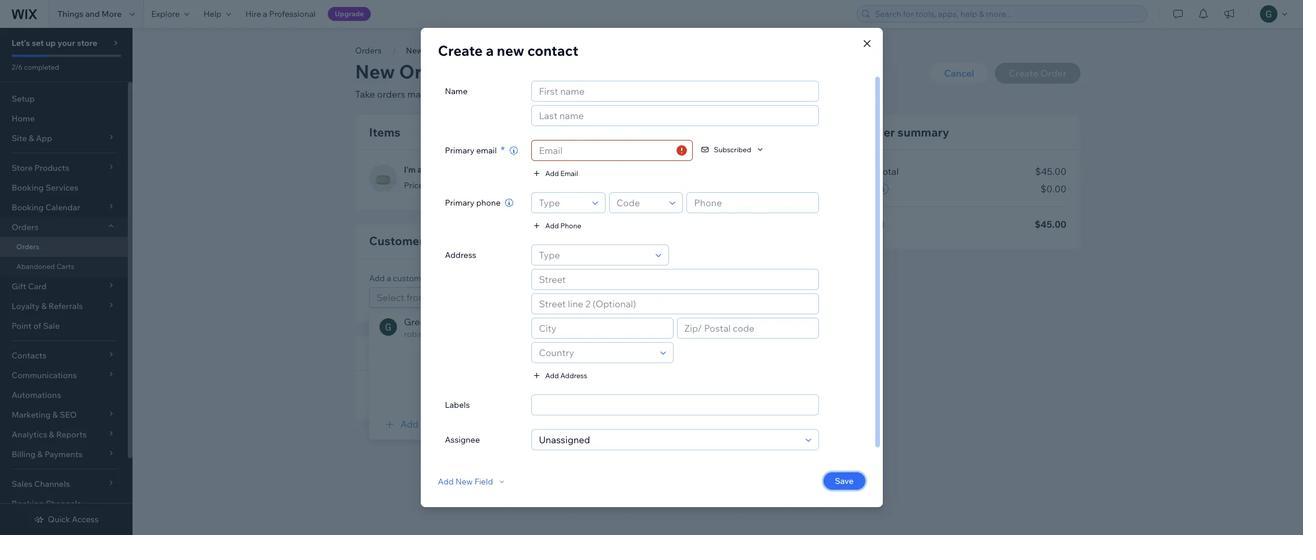 Task type: locate. For each thing, give the bounding box(es) containing it.
customer
[[393, 273, 429, 284], [441, 419, 482, 430]]

$45.00 for subtotal
[[1036, 166, 1067, 177]]

phone
[[486, 88, 514, 100], [476, 198, 501, 208]]

2 booking from the top
[[12, 499, 44, 509]]

phone inside new order take orders manually over the phone or in person. learn more
[[486, 88, 514, 100]]

1 horizontal spatial new
[[406, 45, 423, 56]]

0 horizontal spatial item
[[701, 127, 719, 138]]

add for add custom item
[[652, 127, 668, 138]]

booking left channels
[[12, 499, 44, 509]]

point
[[12, 321, 32, 331]]

a for professional
[[263, 9, 267, 19]]

add left email
[[546, 169, 559, 178]]

add down shipping
[[401, 419, 419, 430]]

add left shipping
[[369, 401, 385, 411]]

0 vertical spatial and
[[85, 9, 100, 19]]

customer
[[369, 234, 424, 248]]

2 type field from the top
[[536, 245, 653, 265]]

subscribed
[[714, 145, 752, 154]]

1 vertical spatial $45.00
[[427, 180, 455, 191]]

phone
[[561, 221, 582, 230]]

the
[[470, 88, 484, 100], [441, 273, 453, 284]]

add email button
[[532, 168, 578, 179]]

1 vertical spatial address
[[561, 371, 588, 380]]

a down "customer"
[[387, 273, 391, 284]]

add for add discount
[[369, 379, 385, 389]]

None text field
[[645, 165, 687, 181]]

Email field
[[536, 141, 673, 160]]

set
[[32, 38, 44, 48]]

add left field on the left of the page
[[438, 477, 454, 487]]

1 horizontal spatial customer
[[441, 419, 482, 430]]

person.
[[537, 88, 570, 100]]

new up new order take orders manually over the phone or in person. learn more
[[497, 42, 525, 59]]

add left discount
[[369, 379, 385, 389]]

orders for orders dropdown button
[[12, 222, 38, 233]]

primary for primary phone
[[445, 198, 475, 208]]

0 vertical spatial new
[[497, 42, 525, 59]]

cancel
[[945, 67, 975, 79]]

1 horizontal spatial new
[[497, 42, 525, 59]]

type field up "add phone"
[[536, 193, 589, 213]]

add for add new customer
[[401, 419, 419, 430]]

orders link
[[0, 237, 128, 257]]

order up the manually
[[425, 45, 448, 56]]

add phone button
[[532, 220, 582, 231]]

0 vertical spatial booking
[[12, 183, 44, 193]]

Street line 2 (Optional) field
[[536, 294, 815, 314]]

1 horizontal spatial the
[[470, 88, 484, 100]]

order inside button
[[425, 45, 448, 56]]

add up subscribed button
[[764, 127, 780, 138]]

address down country field
[[561, 371, 588, 380]]

discounts
[[369, 346, 425, 361]]

and for more
[[85, 9, 100, 19]]

custom
[[669, 127, 700, 138]]

primary inside primary email *
[[445, 145, 475, 156]]

0 vertical spatial $45.00
[[1036, 166, 1067, 177]]

order
[[425, 45, 448, 56], [399, 60, 452, 83], [862, 125, 895, 140]]

item inside button
[[701, 127, 719, 138]]

1 vertical spatial booking
[[12, 499, 44, 509]]

and down robinsongreg175@gmail.com
[[427, 346, 448, 361]]

address
[[445, 250, 476, 260], [561, 371, 588, 380]]

new order
[[406, 45, 448, 56]]

booking channels link
[[0, 494, 128, 514]]

$45.00 inside "i'm a product price: $45.00"
[[427, 180, 455, 191]]

1 booking from the top
[[12, 183, 44, 193]]

1 vertical spatial type field
[[536, 245, 653, 265]]

orders button
[[0, 217, 128, 237]]

booking for booking channels
[[12, 499, 44, 509]]

booking channels
[[12, 499, 81, 509]]

the inside new order take orders manually over the phone or in person. learn more
[[470, 88, 484, 100]]

add down country field
[[546, 371, 559, 380]]

0 vertical spatial the
[[470, 88, 484, 100]]

$45.00 down the product
[[427, 180, 455, 191]]

2 vertical spatial $45.00
[[1035, 219, 1067, 230]]

add down last name field
[[652, 127, 668, 138]]

type field down the phone
[[536, 245, 653, 265]]

address up the order
[[445, 250, 476, 260]]

save
[[835, 476, 854, 487]]

take
[[355, 88, 375, 100]]

0 horizontal spatial new
[[355, 60, 395, 83]]

greg robinson robinsongreg175@gmail.com
[[404, 316, 516, 340]]

0 horizontal spatial and
[[85, 9, 100, 19]]

booking
[[12, 183, 44, 193], [12, 499, 44, 509]]

0 vertical spatial orders
[[355, 45, 382, 56]]

new
[[497, 42, 525, 59], [421, 419, 439, 430]]

a
[[263, 9, 267, 19], [486, 42, 494, 59], [418, 165, 422, 175], [387, 273, 391, 284]]

primary left email
[[445, 145, 475, 156]]

greg robinson image
[[380, 319, 397, 336]]

items
[[369, 125, 401, 140]]

1 vertical spatial and
[[427, 346, 448, 361]]

1 vertical spatial order
[[399, 60, 452, 83]]

add
[[652, 127, 668, 138], [764, 127, 780, 138], [546, 169, 559, 178], [546, 221, 559, 230], [369, 273, 385, 284], [546, 371, 559, 380], [369, 379, 385, 389], [369, 401, 385, 411], [401, 419, 419, 430], [438, 477, 454, 487]]

new
[[406, 45, 423, 56], [355, 60, 395, 83], [456, 477, 473, 487]]

$45.00 for total
[[1035, 219, 1067, 230]]

email
[[561, 169, 578, 178]]

add for add a customer to the order
[[369, 273, 385, 284]]

$45.00 up $0.00
[[1036, 166, 1067, 177]]

City field
[[536, 319, 670, 338]]

channels
[[46, 499, 81, 509]]

add item button
[[743, 124, 820, 141]]

a inside "i'm a product price: $45.00"
[[418, 165, 422, 175]]

the right over
[[470, 88, 484, 100]]

Search for tools, apps, help & more... field
[[872, 6, 1144, 22]]

$45.00
[[1036, 166, 1067, 177], [427, 180, 455, 191], [1035, 219, 1067, 230]]

First name field
[[536, 81, 815, 101]]

add for add shipping
[[369, 401, 385, 411]]

add for add address
[[546, 371, 559, 380]]

hire a professional
[[245, 9, 316, 19]]

new for new order
[[406, 45, 423, 56]]

total
[[862, 219, 884, 230]]

None field
[[543, 395, 815, 415], [536, 430, 802, 450], [543, 395, 815, 415], [536, 430, 802, 450]]

name
[[445, 86, 468, 97]]

0 horizontal spatial customer
[[393, 273, 429, 284]]

over
[[449, 88, 468, 100]]

1 vertical spatial —
[[811, 401, 820, 412]]

0 vertical spatial customer
[[393, 273, 429, 284]]

1 vertical spatial new
[[421, 419, 439, 430]]

item inside button
[[782, 127, 800, 138]]

customer up assignee
[[441, 419, 482, 430]]

1 vertical spatial orders
[[12, 222, 38, 233]]

services
[[46, 183, 78, 193]]

and left more
[[85, 9, 100, 19]]

0 horizontal spatial new
[[421, 419, 439, 430]]

new for new order take orders manually over the phone or in person. learn more
[[355, 60, 395, 83]]

2 primary from the top
[[445, 198, 475, 208]]

1 horizontal spatial and
[[427, 346, 448, 361]]

add down "customer"
[[369, 273, 385, 284]]

2 item from the left
[[782, 127, 800, 138]]

a right hire
[[263, 9, 267, 19]]

customer inside add new customer button
[[441, 419, 482, 430]]

1 horizontal spatial item
[[782, 127, 800, 138]]

new order button
[[400, 42, 454, 59]]

Type field
[[536, 193, 589, 213], [536, 245, 653, 265]]

0 horizontal spatial the
[[441, 273, 453, 284]]

1 item from the left
[[701, 127, 719, 138]]

2 vertical spatial orders
[[16, 242, 39, 251]]

a right 'i'm' on the left top
[[418, 165, 422, 175]]

a up new order take orders manually over the phone or in person. learn more
[[486, 42, 494, 59]]

1 primary from the top
[[445, 145, 475, 156]]

2 — from the top
[[811, 401, 820, 412]]

add discount button
[[369, 379, 421, 389]]

1 vertical spatial primary
[[445, 198, 475, 208]]

new inside new order take orders manually over the phone or in person. learn more
[[355, 60, 395, 83]]

$45.00 down $0.00
[[1035, 219, 1067, 230]]

new left field on the left of the page
[[456, 477, 473, 487]]

new inside new order button
[[406, 45, 423, 56]]

setup link
[[0, 89, 128, 109]]

to
[[431, 273, 439, 284]]

customer left to
[[393, 273, 429, 284]]

shipping
[[451, 346, 500, 361]]

1 vertical spatial new
[[355, 60, 395, 83]]

1 horizontal spatial address
[[561, 371, 588, 380]]

add discount
[[369, 379, 421, 389]]

completed
[[24, 63, 59, 72]]

1 vertical spatial customer
[[441, 419, 482, 430]]

phone down email
[[476, 198, 501, 208]]

new down shipping
[[421, 419, 439, 430]]

0 vertical spatial type field
[[536, 193, 589, 213]]

Select from your customer list or add a new one field
[[373, 288, 804, 308]]

new down orders button
[[355, 60, 395, 83]]

automations link
[[0, 386, 128, 405]]

0 vertical spatial phone
[[486, 88, 514, 100]]

phone left or
[[486, 88, 514, 100]]

Zip/ Postal code field
[[681, 319, 815, 338]]

upgrade
[[335, 9, 364, 18]]

0 vertical spatial —
[[811, 380, 820, 391]]

shipping
[[387, 401, 421, 411]]

help button
[[197, 0, 238, 28]]

orders button
[[349, 42, 388, 59]]

order down new order
[[399, 60, 452, 83]]

orders
[[355, 45, 382, 56], [12, 222, 38, 233], [16, 242, 39, 251]]

robinson
[[428, 316, 469, 328]]

primary down the product
[[445, 198, 475, 208]]

the right to
[[441, 273, 453, 284]]

cancel button
[[931, 63, 989, 84]]

orders inside button
[[355, 45, 382, 56]]

booking left services
[[12, 183, 44, 193]]

add new field
[[438, 477, 493, 487]]

and
[[85, 9, 100, 19], [427, 346, 448, 361]]

more
[[102, 9, 122, 19]]

2 vertical spatial new
[[456, 477, 473, 487]]

help
[[204, 9, 222, 19]]

0 vertical spatial order
[[425, 45, 448, 56]]

new up the manually
[[406, 45, 423, 56]]

$0.00
[[1041, 183, 1067, 195]]

0 horizontal spatial address
[[445, 250, 476, 260]]

1 vertical spatial the
[[441, 273, 453, 284]]

1 — from the top
[[811, 380, 820, 391]]

manually
[[408, 88, 447, 100]]

orders inside dropdown button
[[12, 222, 38, 233]]

add left the phone
[[546, 221, 559, 230]]

robinsongreg175@gmail.com
[[404, 329, 516, 340]]

booking services link
[[0, 178, 128, 198]]

— for add shipping
[[811, 401, 820, 412]]

0 vertical spatial primary
[[445, 145, 475, 156]]

order inside new order take orders manually over the phone or in person. learn more
[[399, 60, 452, 83]]

orders for orders button
[[355, 45, 382, 56]]

order up subtotal on the top
[[862, 125, 895, 140]]

2 horizontal spatial new
[[456, 477, 473, 487]]

add for add item
[[764, 127, 780, 138]]

2/6
[[12, 63, 23, 72]]

0 vertical spatial new
[[406, 45, 423, 56]]



Task type: describe. For each thing, give the bounding box(es) containing it.
order for new order take orders manually over the phone or in person. learn more
[[399, 60, 452, 83]]

1 vertical spatial phone
[[476, 198, 501, 208]]

setup
[[12, 94, 35, 104]]

Code field
[[613, 193, 667, 213]]

*
[[501, 143, 505, 157]]

abandoned carts link
[[0, 257, 128, 277]]

customer info
[[369, 234, 448, 248]]

add a customer to the order
[[369, 273, 476, 284]]

i'm
[[404, 165, 416, 175]]

create a new contact
[[438, 42, 579, 59]]

assignee
[[445, 435, 480, 445]]

up
[[46, 38, 56, 48]]

booking for booking services
[[12, 183, 44, 193]]

address inside button
[[561, 371, 588, 380]]

learn more link
[[576, 87, 625, 101]]

explore
[[151, 9, 180, 19]]

Street field
[[536, 270, 815, 290]]

quick
[[48, 515, 70, 525]]

add phone
[[546, 221, 582, 230]]

upgrade button
[[328, 7, 371, 21]]

tax
[[862, 183, 877, 195]]

point of sale
[[12, 321, 60, 331]]

and for shipping
[[427, 346, 448, 361]]

home
[[12, 113, 35, 124]]

your
[[58, 38, 75, 48]]

add for add email
[[546, 169, 559, 178]]

customer for a
[[393, 273, 429, 284]]

email
[[476, 145, 497, 156]]

access
[[72, 515, 99, 525]]

in
[[527, 88, 535, 100]]

sidebar element
[[0, 28, 133, 536]]

product
[[424, 165, 455, 175]]

things and more
[[58, 9, 122, 19]]

Last name field
[[536, 106, 815, 126]]

subscribed button
[[700, 144, 766, 155]]

primary for primary email *
[[445, 145, 475, 156]]

discount
[[387, 379, 421, 389]]

2/6 completed
[[12, 63, 59, 72]]

home link
[[0, 109, 128, 129]]

add email
[[546, 169, 578, 178]]

add custom item
[[652, 127, 719, 138]]

add shipping
[[369, 401, 421, 411]]

quick access
[[48, 515, 99, 525]]

point of sale link
[[0, 316, 128, 336]]

info
[[427, 234, 448, 248]]

hire
[[245, 9, 261, 19]]

add item
[[764, 127, 800, 138]]

primary phone
[[445, 198, 501, 208]]

add for add new field
[[438, 477, 454, 487]]

new inside add new customer button
[[421, 419, 439, 430]]

summary
[[898, 125, 950, 140]]

subtotal
[[862, 166, 899, 177]]

things
[[58, 9, 84, 19]]

let's set up your store
[[12, 38, 97, 48]]

contact
[[528, 42, 579, 59]]

a for product
[[418, 165, 422, 175]]

abandoned
[[16, 262, 55, 271]]

order
[[455, 273, 476, 284]]

orders for "orders" link
[[16, 242, 39, 251]]

a for customer
[[387, 273, 391, 284]]

Phone field
[[691, 193, 815, 213]]

price:
[[404, 180, 425, 191]]

— for add discount
[[811, 380, 820, 391]]

order summary
[[862, 125, 950, 140]]

add for add phone
[[546, 221, 559, 230]]

Country field
[[536, 343, 657, 363]]

1 type field from the top
[[536, 193, 589, 213]]

customer for new
[[441, 419, 482, 430]]

abandoned carts
[[16, 262, 74, 271]]

add custom item button
[[641, 124, 729, 141]]

add new field button
[[438, 477, 507, 487]]

0 vertical spatial address
[[445, 250, 476, 260]]

greg
[[404, 316, 426, 328]]

add address
[[546, 371, 588, 380]]

automations
[[12, 390, 61, 401]]

of
[[33, 321, 41, 331]]

labels
[[445, 400, 470, 411]]

add address button
[[532, 370, 588, 381]]

add new customer button
[[383, 417, 482, 431]]

professional
[[269, 9, 316, 19]]

add new customer
[[401, 419, 482, 430]]

quick access button
[[34, 515, 99, 525]]

discounts and shipping
[[369, 346, 500, 361]]

let's
[[12, 38, 30, 48]]

create
[[438, 42, 483, 59]]

2 vertical spatial order
[[862, 125, 895, 140]]

sale
[[43, 321, 60, 331]]

i'm a product price: $45.00
[[404, 165, 455, 191]]

order for new order
[[425, 45, 448, 56]]

add shipping button
[[369, 401, 421, 411]]

a for new
[[486, 42, 494, 59]]

save button
[[824, 473, 866, 490]]

store
[[77, 38, 97, 48]]

primary email *
[[445, 143, 505, 157]]

carts
[[56, 262, 74, 271]]

orders
[[377, 88, 405, 100]]

new order take orders manually over the phone or in person. learn more
[[355, 60, 625, 100]]



Task type: vqa. For each thing, say whether or not it's contained in the screenshot.
feature.
no



